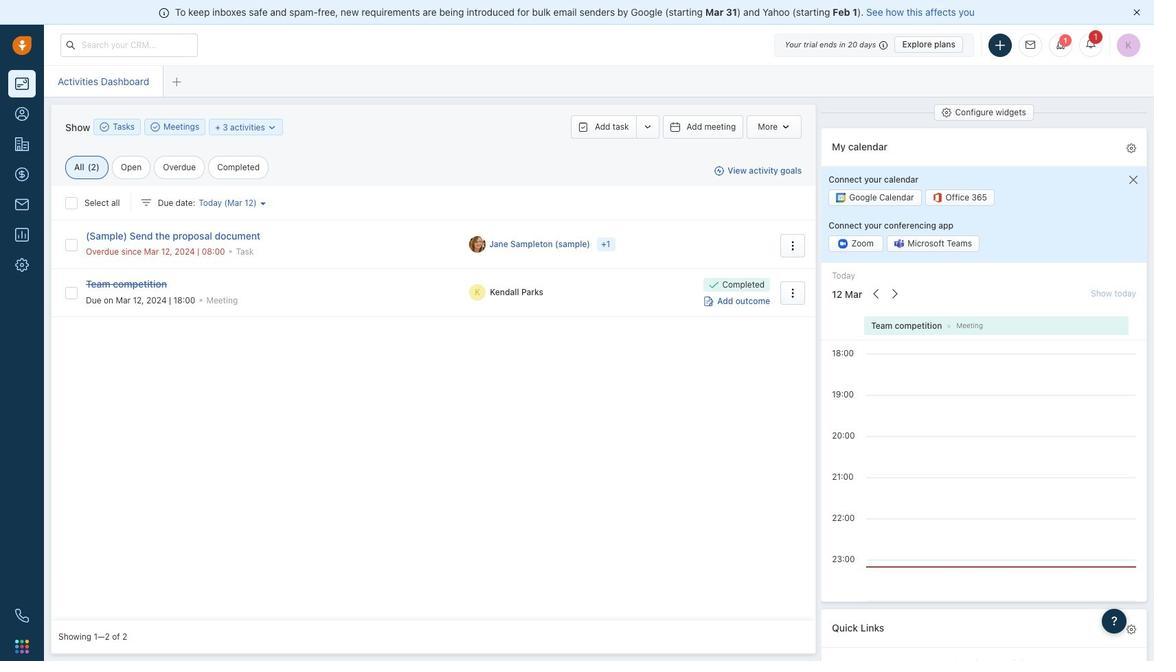 Task type: vqa. For each thing, say whether or not it's contained in the screenshot.
Search Your Crm... text box
yes



Task type: describe. For each thing, give the bounding box(es) containing it.
phone element
[[8, 603, 36, 630]]

down image
[[267, 123, 277, 132]]

close image
[[1134, 9, 1141, 16]]

Search your CRM... text field
[[60, 33, 198, 57]]



Task type: locate. For each thing, give the bounding box(es) containing it.
phone image
[[15, 610, 29, 623]]

send email image
[[1026, 41, 1036, 50]]

freshworks switcher image
[[15, 640, 29, 654]]



